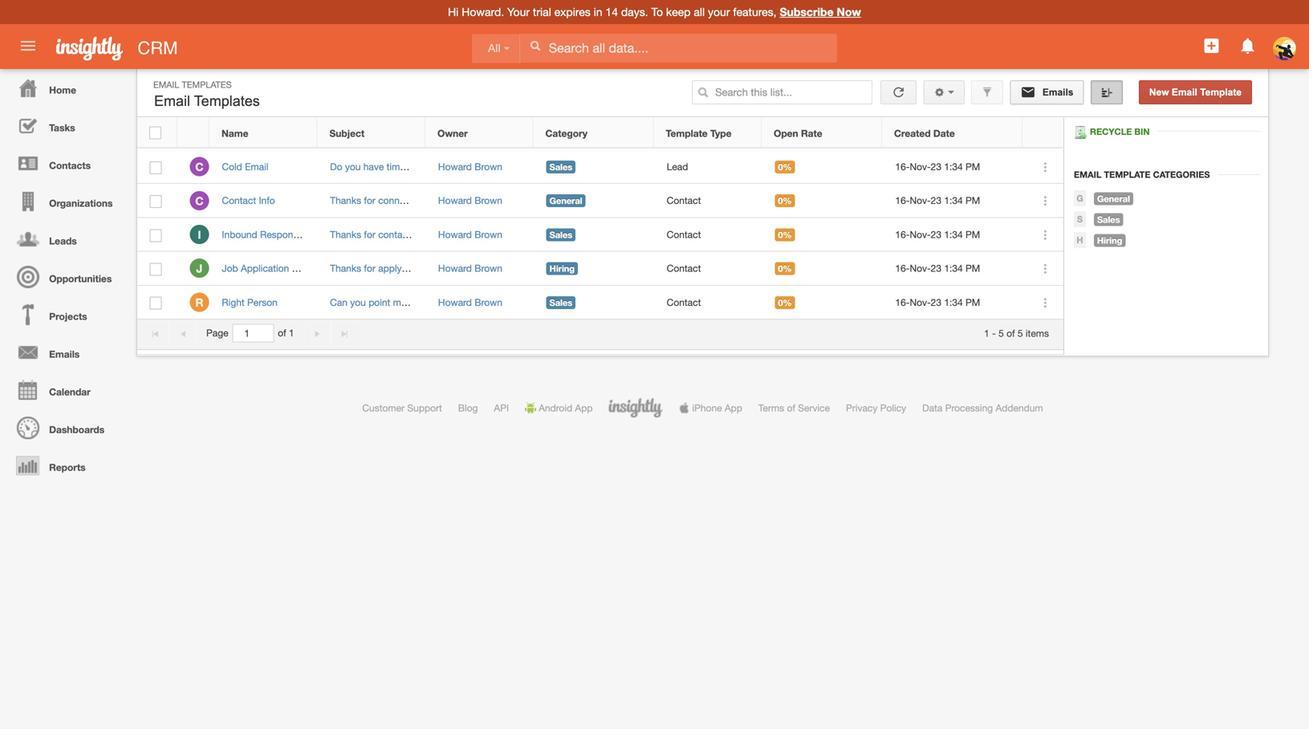 Task type: vqa. For each thing, say whether or not it's contained in the screenshot.


Task type: describe. For each thing, give the bounding box(es) containing it.
cog image
[[934, 87, 946, 98]]

emails inside navigation
[[49, 349, 80, 360]]

right person
[[222, 297, 278, 308]]

1:34 for can you point me to the right person?
[[945, 297, 963, 308]]

all
[[488, 42, 501, 55]]

thanks for contacting us. link
[[330, 229, 439, 240]]

subject
[[330, 128, 365, 139]]

to for r
[[409, 297, 418, 308]]

reports link
[[4, 447, 128, 484]]

1 - 5 of 5 items
[[985, 327, 1050, 339]]

template type
[[666, 128, 732, 139]]

sales for i
[[550, 230, 573, 240]]

person
[[247, 297, 278, 308]]

categories
[[1154, 169, 1211, 180]]

home link
[[4, 69, 128, 107]]

1 column header from the left
[[177, 118, 210, 148]]

16-nov-23 1:34 pm cell for thanks for connecting
[[883, 184, 1024, 218]]

h
[[1077, 235, 1084, 245]]

right
[[437, 297, 456, 308]]

howard for do you have time to connect?
[[438, 161, 472, 172]]

job application response link
[[222, 263, 343, 274]]

0 horizontal spatial emails link
[[4, 333, 128, 371]]

opportunities link
[[4, 258, 128, 296]]

hiring link
[[1087, 234, 1126, 247]]

the
[[421, 297, 434, 308]]

i
[[198, 228, 201, 241]]

projects
[[49, 311, 87, 322]]

brown for do you have time to connect?
[[475, 161, 503, 172]]

16-nov-23 1:34 pm for thanks for connecting
[[896, 195, 981, 206]]

features,
[[734, 5, 777, 18]]

recycle bin link
[[1075, 126, 1159, 139]]

you for r
[[350, 297, 366, 308]]

contact cell for c
[[655, 184, 763, 218]]

cold email link
[[222, 161, 277, 172]]

sales cell for c
[[534, 150, 655, 184]]

Search this list... text field
[[692, 80, 873, 104]]

us.
[[427, 229, 439, 240]]

1 field
[[233, 325, 273, 342]]

email template categories
[[1075, 169, 1211, 180]]

app for iphone app
[[725, 402, 743, 414]]

1:34 for thanks for connecting
[[945, 195, 963, 206]]

contact info link
[[222, 195, 283, 206]]

0 vertical spatial emails link
[[1011, 80, 1085, 104]]

rate
[[802, 128, 823, 139]]

contact cell for i
[[655, 218, 763, 252]]

customer support link
[[363, 402, 442, 414]]

new
[[1150, 87, 1170, 98]]

can you point me to the right person? link
[[330, 297, 494, 308]]

nov- for can you point me to the right person?
[[910, 297, 931, 308]]

privacy policy
[[846, 402, 907, 414]]

16- for can you point me to the right person?
[[896, 297, 910, 308]]

iphone
[[693, 402, 722, 414]]

connecting
[[378, 195, 426, 206]]

contact info
[[222, 195, 275, 206]]

row containing name
[[137, 118, 1063, 148]]

r link
[[190, 293, 209, 312]]

job application response thanks for applying...
[[222, 263, 423, 274]]

all link
[[472, 34, 521, 63]]

16-nov-23 1:34 pm cell for do you have time to connect?
[[883, 150, 1024, 184]]

1 horizontal spatial emails
[[1040, 87, 1074, 98]]

privacy
[[846, 402, 878, 414]]

show list view filters image
[[982, 87, 994, 98]]

23 for thanks for connecting
[[931, 195, 942, 206]]

row group containing c
[[137, 150, 1064, 320]]

contact for c
[[667, 195, 701, 206]]

0% cell for thanks for connecting
[[763, 184, 883, 218]]

thanks for contacting us. howard brown
[[330, 229, 503, 240]]

nov- for thanks for connecting
[[910, 195, 931, 206]]

2 horizontal spatial of
[[1007, 327, 1016, 339]]

page
[[206, 327, 229, 339]]

cold
[[222, 161, 242, 172]]

projects link
[[4, 296, 128, 333]]

to for c
[[408, 161, 417, 172]]

right person link
[[222, 297, 286, 308]]

sales cell for r
[[534, 286, 655, 320]]

2 1 from the left
[[985, 327, 990, 339]]

contacts
[[49, 160, 91, 171]]

s
[[1078, 214, 1083, 224]]

16-nov-23 1:34 pm inside i row
[[896, 229, 981, 240]]

show sidebar image
[[1102, 87, 1113, 98]]

16- for thanks for connecting
[[896, 195, 910, 206]]

sales inside sales link
[[1098, 214, 1121, 225]]

2 column header from the left
[[1023, 118, 1063, 148]]

nov- inside i row
[[910, 229, 931, 240]]

16-nov-23 1:34 pm inside j row
[[896, 263, 981, 274]]

brown inside i row
[[475, 229, 503, 240]]

connect?
[[419, 161, 459, 172]]

hi howard. your trial expires in 14 days. to keep all your features, subscribe now
[[448, 5, 862, 18]]

general cell
[[534, 184, 655, 218]]

iphone app
[[693, 402, 743, 414]]

1 1 from the left
[[289, 327, 294, 339]]

0 vertical spatial templates
[[182, 80, 232, 90]]

do you have time to connect?
[[330, 161, 459, 172]]

howard.
[[462, 5, 504, 18]]

16- for do you have time to connect?
[[896, 161, 910, 172]]

4 16-nov-23 1:34 pm cell from the top
[[883, 252, 1024, 286]]

category
[[546, 128, 588, 139]]

thanks for connecting link
[[330, 195, 426, 206]]

organizations link
[[4, 182, 128, 220]]

thanks inside j row
[[330, 263, 361, 274]]

do
[[330, 161, 343, 172]]

data
[[923, 402, 943, 414]]

contacting
[[378, 229, 424, 240]]

sales cell for i
[[534, 218, 655, 252]]

you for c
[[345, 161, 361, 172]]

16- inside j row
[[896, 263, 910, 274]]

api
[[494, 402, 509, 414]]

open
[[774, 128, 799, 139]]

hiring cell
[[534, 252, 655, 286]]

in
[[594, 5, 603, 18]]

howard brown for thanks for connecting
[[438, 195, 503, 206]]

pm for can you point me to the right person?
[[966, 297, 981, 308]]

blog link
[[458, 402, 478, 414]]

0% for do you have time to connect?
[[779, 162, 792, 172]]

4 0% cell from the top
[[763, 252, 883, 286]]

0 horizontal spatial template
[[666, 128, 708, 139]]

blog
[[458, 402, 478, 414]]

general for general link at top right
[[1098, 194, 1131, 204]]

applying...
[[378, 263, 423, 274]]

expires
[[555, 5, 591, 18]]

subscribe
[[780, 5, 834, 18]]

1 5 from the left
[[999, 327, 1004, 339]]

now
[[837, 5, 862, 18]]

crm
[[138, 38, 178, 58]]

policy
[[881, 402, 907, 414]]

leads link
[[4, 220, 128, 258]]

calendar
[[49, 386, 91, 398]]

howard brown link for thanks for applying...
[[438, 263, 503, 274]]

sales for c
[[550, 162, 573, 172]]

for for contacting
[[364, 229, 376, 240]]

items
[[1026, 327, 1050, 339]]

23 for do you have time to connect?
[[931, 161, 942, 172]]

j
[[196, 262, 203, 275]]

can you point me to the right person?
[[330, 297, 494, 308]]

have
[[364, 161, 384, 172]]

do you have time to connect? link
[[330, 161, 459, 172]]

16-nov-23 1:34 pm cell for can you point me to the right person?
[[883, 286, 1024, 320]]

data processing addendum link
[[923, 402, 1044, 414]]

howard brown link for can you point me to the right person?
[[438, 297, 503, 308]]

-
[[993, 327, 996, 339]]

type
[[711, 128, 732, 139]]

howard brown for can you point me to the right person?
[[438, 297, 503, 308]]

inbound response
[[222, 229, 303, 240]]

i link
[[190, 225, 209, 244]]

customer support
[[363, 402, 442, 414]]

howard brown link for do you have time to connect?
[[438, 161, 503, 172]]

recycle bin
[[1091, 126, 1151, 137]]

16-nov-23 1:34 pm for can you point me to the right person?
[[896, 297, 981, 308]]

lead cell
[[655, 150, 763, 184]]

1:34 for do you have time to connect?
[[945, 161, 963, 172]]

to
[[652, 5, 663, 18]]

c for contact info
[[195, 194, 204, 207]]

search image
[[698, 87, 709, 98]]



Task type: locate. For each thing, give the bounding box(es) containing it.
pm inside r row
[[966, 297, 981, 308]]

hiring for hiring 'cell'
[[550, 263, 575, 274]]

5 0% cell from the top
[[763, 286, 883, 320]]

0 vertical spatial emails
[[1040, 87, 1074, 98]]

2 app from the left
[[725, 402, 743, 414]]

info
[[259, 195, 275, 206]]

5 16-nov-23 1:34 pm cell from the top
[[883, 286, 1024, 320]]

howard brown down owner
[[438, 161, 503, 172]]

to inside r row
[[409, 297, 418, 308]]

general up i row on the top of page
[[550, 196, 583, 206]]

2 howard brown link from the top
[[438, 195, 503, 206]]

howard down connect?
[[438, 195, 472, 206]]

howard brown inside j row
[[438, 263, 503, 274]]

of 1
[[278, 327, 294, 339]]

c link
[[190, 157, 209, 176], [190, 191, 209, 210]]

1 nov- from the top
[[910, 161, 931, 172]]

contact for i
[[667, 229, 701, 240]]

0%
[[779, 162, 792, 172], [779, 196, 792, 206], [779, 230, 792, 240], [779, 263, 792, 274], [779, 297, 792, 308]]

0 vertical spatial for
[[364, 195, 376, 206]]

howard brown inside r row
[[438, 297, 503, 308]]

2 c from the top
[[195, 194, 204, 207]]

of right - in the top right of the page
[[1007, 327, 1016, 339]]

nov- inside j row
[[910, 263, 931, 274]]

3 16-nov-23 1:34 pm cell from the top
[[883, 218, 1024, 252]]

emails up calendar link
[[49, 349, 80, 360]]

16- inside r row
[[896, 297, 910, 308]]

pm inside j row
[[966, 263, 981, 274]]

all
[[694, 5, 705, 18]]

name
[[222, 128, 249, 139]]

2 contact cell from the top
[[655, 218, 763, 252]]

0% cell for do you have time to connect?
[[763, 150, 883, 184]]

contact cell for r
[[655, 286, 763, 320]]

1 16-nov-23 1:34 pm from the top
[[896, 161, 981, 172]]

2 brown from the top
[[475, 195, 503, 206]]

1 horizontal spatial emails link
[[1011, 80, 1085, 104]]

general inside cell
[[550, 196, 583, 206]]

3 thanks from the top
[[330, 263, 361, 274]]

response up the can
[[292, 263, 335, 274]]

app right "iphone"
[[725, 402, 743, 414]]

howard brown for do you have time to connect?
[[438, 161, 503, 172]]

general for general cell
[[550, 196, 583, 206]]

howard inside r row
[[438, 297, 472, 308]]

privacy policy link
[[846, 402, 907, 414]]

4 16-nov-23 1:34 pm from the top
[[896, 263, 981, 274]]

howard brown down connect?
[[438, 195, 503, 206]]

2 vertical spatial for
[[364, 263, 376, 274]]

refresh list image
[[892, 87, 907, 98]]

1 app from the left
[[575, 402, 593, 414]]

1 horizontal spatial column header
[[1023, 118, 1063, 148]]

1 vertical spatial thanks
[[330, 229, 361, 240]]

keep
[[666, 5, 691, 18]]

opportunities
[[49, 273, 112, 284]]

4 0% from the top
[[779, 263, 792, 274]]

None checkbox
[[149, 126, 161, 139], [150, 195, 162, 208], [150, 229, 162, 242], [150, 263, 162, 276], [150, 297, 162, 310], [149, 126, 161, 139], [150, 195, 162, 208], [150, 229, 162, 242], [150, 263, 162, 276], [150, 297, 162, 310]]

1:34 inside i row
[[945, 229, 963, 240]]

2 16- from the top
[[896, 195, 910, 206]]

4 howard brown link from the top
[[438, 263, 503, 274]]

you inside r row
[[350, 297, 366, 308]]

column header left "recycle"
[[1023, 118, 1063, 148]]

4 contact cell from the top
[[655, 286, 763, 320]]

1 vertical spatial emails link
[[4, 333, 128, 371]]

howard brown link inside r row
[[438, 297, 503, 308]]

template down notifications 'icon'
[[1201, 87, 1242, 98]]

nov- for do you have time to connect?
[[910, 161, 931, 172]]

howard brown link for thanks for connecting
[[438, 195, 503, 206]]

0% cell for can you point me to the right person?
[[763, 286, 883, 320]]

5 pm from the top
[[966, 297, 981, 308]]

4 16- from the top
[[896, 263, 910, 274]]

iphone app link
[[679, 402, 743, 414]]

4 1:34 from the top
[[945, 263, 963, 274]]

c row down the category
[[137, 150, 1064, 184]]

pm for thanks for connecting
[[966, 195, 981, 206]]

general link
[[1087, 192, 1134, 205]]

0 horizontal spatial general
[[550, 196, 583, 206]]

1 howard brown link from the top
[[438, 161, 503, 172]]

row group
[[137, 150, 1064, 320]]

me
[[393, 297, 407, 308]]

0 vertical spatial you
[[345, 161, 361, 172]]

1 vertical spatial hiring
[[550, 263, 575, 274]]

16-nov-23 1:34 pm cell
[[883, 150, 1024, 184], [883, 184, 1024, 218], [883, 218, 1024, 252], [883, 252, 1024, 286], [883, 286, 1024, 320]]

howard right contacting
[[438, 229, 472, 240]]

1 16- from the top
[[896, 161, 910, 172]]

1 horizontal spatial of
[[787, 402, 796, 414]]

0 vertical spatial thanks
[[330, 195, 361, 206]]

brown
[[475, 161, 503, 172], [475, 195, 503, 206], [475, 229, 503, 240], [475, 263, 503, 274], [475, 297, 503, 308]]

point
[[369, 297, 391, 308]]

sales inside r row
[[550, 297, 573, 308]]

0 horizontal spatial of
[[278, 327, 286, 339]]

None checkbox
[[150, 161, 162, 174]]

subscribe now link
[[780, 5, 862, 18]]

0% for thanks for connecting
[[779, 196, 792, 206]]

emails link down projects
[[4, 333, 128, 371]]

3 23 from the top
[[931, 229, 942, 240]]

3 16-nov-23 1:34 pm from the top
[[896, 229, 981, 240]]

pm inside i row
[[966, 229, 981, 240]]

new email template
[[1150, 87, 1242, 98]]

r
[[195, 296, 204, 309]]

0 vertical spatial c
[[195, 160, 204, 174]]

contact
[[222, 195, 256, 206], [667, 195, 701, 206], [667, 229, 701, 240], [667, 263, 701, 274], [667, 297, 701, 308]]

template up general link at top right
[[1105, 169, 1151, 180]]

contact for r
[[667, 297, 701, 308]]

for left connecting
[[364, 195, 376, 206]]

for inside j row
[[364, 263, 376, 274]]

j row
[[137, 252, 1064, 286]]

contact inside r row
[[667, 297, 701, 308]]

column header
[[177, 118, 210, 148], [1023, 118, 1063, 148]]

3 16- from the top
[[896, 229, 910, 240]]

sales inside i row
[[550, 230, 573, 240]]

service
[[798, 402, 830, 414]]

3 pm from the top
[[966, 229, 981, 240]]

2 sales cell from the top
[[534, 218, 655, 252]]

1 vertical spatial c
[[195, 194, 204, 207]]

3 for from the top
[[364, 263, 376, 274]]

brown for thanks for connecting
[[475, 195, 503, 206]]

1 1:34 from the top
[[945, 161, 963, 172]]

1 sales cell from the top
[[534, 150, 655, 184]]

hi
[[448, 5, 459, 18]]

pm for do you have time to connect?
[[966, 161, 981, 172]]

1 vertical spatial template
[[666, 128, 708, 139]]

1 0% from the top
[[779, 162, 792, 172]]

3 brown from the top
[[475, 229, 503, 240]]

c for cold email
[[195, 160, 204, 174]]

response up job application response link
[[260, 229, 303, 240]]

5 0% from the top
[[779, 297, 792, 308]]

of right 1 field
[[278, 327, 286, 339]]

howard
[[438, 161, 472, 172], [438, 195, 472, 206], [438, 229, 472, 240], [438, 263, 472, 274], [438, 297, 472, 308]]

1 for from the top
[[364, 195, 376, 206]]

hiring down i row on the top of page
[[550, 263, 575, 274]]

nov-
[[910, 161, 931, 172], [910, 195, 931, 206], [910, 229, 931, 240], [910, 263, 931, 274], [910, 297, 931, 308]]

for inside i row
[[364, 229, 376, 240]]

1 howard from the top
[[438, 161, 472, 172]]

support
[[407, 402, 442, 414]]

2 23 from the top
[[931, 195, 942, 206]]

c link for contact info
[[190, 191, 209, 210]]

4 howard brown from the top
[[438, 297, 503, 308]]

contact cell for j
[[655, 252, 763, 286]]

contact cell
[[655, 184, 763, 218], [655, 218, 763, 252], [655, 252, 763, 286], [655, 286, 763, 320]]

c up i 'link'
[[195, 194, 204, 207]]

0 horizontal spatial hiring
[[550, 263, 575, 274]]

job
[[222, 263, 238, 274]]

1 brown from the top
[[475, 161, 503, 172]]

general up sales link
[[1098, 194, 1131, 204]]

android
[[539, 402, 573, 414]]

hiring down sales link
[[1098, 235, 1123, 246]]

sales for r
[[550, 297, 573, 308]]

contact for j
[[667, 263, 701, 274]]

5 right - in the top right of the page
[[999, 327, 1004, 339]]

brown right right
[[475, 297, 503, 308]]

Search all data.... text field
[[521, 34, 837, 63]]

1 0% cell from the top
[[763, 150, 883, 184]]

3 contact cell from the top
[[655, 252, 763, 286]]

i row
[[137, 218, 1064, 252]]

2 vertical spatial thanks
[[330, 263, 361, 274]]

thanks up the can
[[330, 263, 361, 274]]

howard up right
[[438, 263, 472, 274]]

16-nov-23 1:34 pm for do you have time to connect?
[[896, 161, 981, 172]]

sales down general cell
[[550, 230, 573, 240]]

2 vertical spatial sales cell
[[534, 286, 655, 320]]

thanks down do
[[330, 195, 361, 206]]

email templates email templates
[[153, 80, 260, 109]]

response inside i row
[[260, 229, 303, 240]]

1 horizontal spatial hiring
[[1098, 235, 1123, 246]]

your
[[508, 5, 530, 18]]

1 horizontal spatial 5
[[1018, 327, 1024, 339]]

howard brown link
[[438, 161, 503, 172], [438, 195, 503, 206], [438, 229, 503, 240], [438, 263, 503, 274], [438, 297, 503, 308]]

23 inside i row
[[931, 229, 942, 240]]

sales cell down the category
[[534, 150, 655, 184]]

1:34 inside j row
[[945, 263, 963, 274]]

2 thanks from the top
[[330, 229, 361, 240]]

processing
[[946, 402, 994, 414]]

2 0% from the top
[[779, 196, 792, 206]]

lead
[[667, 161, 689, 172]]

1 horizontal spatial template
[[1105, 169, 1151, 180]]

c row up j row
[[137, 184, 1064, 218]]

howard brown
[[438, 161, 503, 172], [438, 195, 503, 206], [438, 263, 503, 274], [438, 297, 503, 308]]

howard for thanks for applying...
[[438, 263, 472, 274]]

notifications image
[[1239, 36, 1258, 55]]

0 vertical spatial sales cell
[[534, 150, 655, 184]]

column header down email templates "button"
[[177, 118, 210, 148]]

app right "android"
[[575, 402, 593, 414]]

sales cell up r row
[[534, 218, 655, 252]]

1 horizontal spatial general
[[1098, 194, 1131, 204]]

2 nov- from the top
[[910, 195, 931, 206]]

you right the can
[[350, 297, 366, 308]]

app
[[575, 402, 593, 414], [725, 402, 743, 414]]

howard brown link inside j row
[[438, 263, 503, 274]]

5 brown from the top
[[475, 297, 503, 308]]

sales down general link at top right
[[1098, 214, 1121, 225]]

1 right 1 field
[[289, 327, 294, 339]]

1 16-nov-23 1:34 pm cell from the top
[[883, 150, 1024, 184]]

c link left cold
[[190, 157, 209, 176]]

android app link
[[525, 402, 593, 414]]

2 16-nov-23 1:34 pm cell from the top
[[883, 184, 1024, 218]]

c row
[[137, 150, 1064, 184], [137, 184, 1064, 218]]

recycle
[[1091, 126, 1133, 137]]

sales cell down i row on the top of page
[[534, 286, 655, 320]]

brown right connect?
[[475, 161, 503, 172]]

bin
[[1135, 126, 1151, 137]]

4 howard from the top
[[438, 263, 472, 274]]

for for connecting
[[364, 195, 376, 206]]

2 howard brown from the top
[[438, 195, 503, 206]]

to
[[408, 161, 417, 172], [409, 297, 418, 308]]

0 horizontal spatial column header
[[177, 118, 210, 148]]

nov- inside r row
[[910, 297, 931, 308]]

to right time
[[408, 161, 417, 172]]

sales down the category
[[550, 162, 573, 172]]

1 contact cell from the top
[[655, 184, 763, 218]]

row
[[137, 118, 1063, 148]]

thanks inside i row
[[330, 229, 361, 240]]

1 vertical spatial for
[[364, 229, 376, 240]]

emails left show sidebar image
[[1040, 87, 1074, 98]]

response inside j row
[[292, 263, 335, 274]]

1 c link from the top
[[190, 157, 209, 176]]

time
[[387, 161, 405, 172]]

0 vertical spatial c link
[[190, 157, 209, 176]]

thanks for thanks for connecting
[[330, 195, 361, 206]]

0% cell
[[763, 150, 883, 184], [763, 184, 883, 218], [763, 218, 883, 252], [763, 252, 883, 286], [763, 286, 883, 320]]

0 vertical spatial response
[[260, 229, 303, 240]]

g
[[1077, 193, 1084, 204]]

sales cell
[[534, 150, 655, 184], [534, 218, 655, 252], [534, 286, 655, 320]]

j link
[[190, 259, 209, 278]]

leads
[[49, 235, 77, 247]]

right
[[222, 297, 245, 308]]

1:34 inside r row
[[945, 297, 963, 308]]

3 nov- from the top
[[910, 229, 931, 240]]

your
[[708, 5, 730, 18]]

inbound
[[222, 229, 258, 240]]

of right terms
[[787, 402, 796, 414]]

sales down hiring 'cell'
[[550, 297, 573, 308]]

howard inside j row
[[438, 263, 472, 274]]

howard for thanks for connecting
[[438, 195, 472, 206]]

2 16-nov-23 1:34 pm from the top
[[896, 195, 981, 206]]

you right do
[[345, 161, 361, 172]]

16-nov-23 1:34 pm inside r row
[[896, 297, 981, 308]]

thanks for thanks for contacting us. howard brown
[[330, 229, 361, 240]]

brown right us.
[[475, 229, 503, 240]]

app for android app
[[575, 402, 593, 414]]

2 0% cell from the top
[[763, 184, 883, 218]]

howard right the
[[438, 297, 472, 308]]

brown inside j row
[[475, 263, 503, 274]]

hiring inside 'cell'
[[550, 263, 575, 274]]

0 horizontal spatial 5
[[999, 327, 1004, 339]]

c link up i 'link'
[[190, 191, 209, 210]]

2 5 from the left
[[1018, 327, 1024, 339]]

2 pm from the top
[[966, 195, 981, 206]]

5 1:34 from the top
[[945, 297, 963, 308]]

white image
[[530, 40, 541, 51]]

1 vertical spatial to
[[409, 297, 418, 308]]

3 sales cell from the top
[[534, 286, 655, 320]]

1 pm from the top
[[966, 161, 981, 172]]

1 23 from the top
[[931, 161, 942, 172]]

c left cold
[[195, 160, 204, 174]]

4 nov- from the top
[[910, 263, 931, 274]]

terms of service link
[[759, 402, 830, 414]]

1 thanks from the top
[[330, 195, 361, 206]]

home
[[49, 84, 76, 96]]

2 vertical spatial template
[[1105, 169, 1151, 180]]

navigation containing home
[[0, 69, 128, 484]]

5 16- from the top
[[896, 297, 910, 308]]

23 inside j row
[[931, 263, 942, 274]]

terms
[[759, 402, 785, 414]]

c link for cold email
[[190, 157, 209, 176]]

for left contacting
[[364, 229, 376, 240]]

response
[[260, 229, 303, 240], [292, 263, 335, 274]]

5 howard from the top
[[438, 297, 472, 308]]

5 left items
[[1018, 327, 1024, 339]]

3 howard brown link from the top
[[438, 229, 503, 240]]

0 vertical spatial hiring
[[1098, 235, 1123, 246]]

tasks link
[[4, 107, 128, 145]]

23 for can you point me to the right person?
[[931, 297, 942, 308]]

2 horizontal spatial template
[[1201, 87, 1242, 98]]

email
[[153, 80, 179, 90], [1172, 87, 1198, 98], [154, 93, 190, 109], [245, 161, 269, 172], [1075, 169, 1102, 180]]

1 vertical spatial response
[[292, 263, 335, 274]]

emails link
[[1011, 80, 1085, 104], [4, 333, 128, 371]]

0 horizontal spatial app
[[575, 402, 593, 414]]

for left applying...
[[364, 263, 376, 274]]

0 vertical spatial template
[[1201, 87, 1242, 98]]

2 c row from the top
[[137, 184, 1064, 218]]

2 for from the top
[[364, 229, 376, 240]]

5 16-nov-23 1:34 pm from the top
[[896, 297, 981, 308]]

3 0% from the top
[[779, 230, 792, 240]]

5 nov- from the top
[[910, 297, 931, 308]]

5 howard brown link from the top
[[438, 297, 503, 308]]

2 howard from the top
[[438, 195, 472, 206]]

contact inside j row
[[667, 263, 701, 274]]

4 pm from the top
[[966, 263, 981, 274]]

tasks
[[49, 122, 75, 133]]

navigation
[[0, 69, 128, 484]]

reports
[[49, 462, 86, 473]]

14
[[606, 5, 618, 18]]

1 c from the top
[[195, 160, 204, 174]]

1 horizontal spatial 1
[[985, 327, 990, 339]]

addendum
[[996, 402, 1044, 414]]

3 0% cell from the top
[[763, 218, 883, 252]]

0% inside r row
[[779, 297, 792, 308]]

thanks for applying... link
[[330, 263, 423, 274]]

1:34
[[945, 161, 963, 172], [945, 195, 963, 206], [945, 229, 963, 240], [945, 263, 963, 274], [945, 297, 963, 308]]

emails
[[1040, 87, 1074, 98], [49, 349, 80, 360]]

3 howard from the top
[[438, 229, 472, 240]]

howard brown right the
[[438, 297, 503, 308]]

contact inside i row
[[667, 229, 701, 240]]

2 1:34 from the top
[[945, 195, 963, 206]]

howard brown link for thanks for contacting us.
[[438, 229, 503, 240]]

template left type
[[666, 128, 708, 139]]

r row
[[137, 286, 1064, 320]]

23
[[931, 161, 942, 172], [931, 195, 942, 206], [931, 229, 942, 240], [931, 263, 942, 274], [931, 297, 942, 308]]

4 brown from the top
[[475, 263, 503, 274]]

16- inside i row
[[896, 229, 910, 240]]

brown up the thanks for contacting us. howard brown
[[475, 195, 503, 206]]

c
[[195, 160, 204, 174], [195, 194, 204, 207]]

0% for can you point me to the right person?
[[779, 297, 792, 308]]

1 vertical spatial c link
[[190, 191, 209, 210]]

1 howard brown from the top
[[438, 161, 503, 172]]

brown inside r row
[[475, 297, 503, 308]]

4 23 from the top
[[931, 263, 942, 274]]

1 c row from the top
[[137, 150, 1064, 184]]

1 vertical spatial sales cell
[[534, 218, 655, 252]]

23 inside r row
[[931, 297, 942, 308]]

3 1:34 from the top
[[945, 229, 963, 240]]

howard for can you point me to the right person?
[[438, 297, 472, 308]]

days.
[[621, 5, 649, 18]]

hiring for "hiring" link
[[1098, 235, 1123, 246]]

5 23 from the top
[[931, 297, 942, 308]]

pm
[[966, 161, 981, 172], [966, 195, 981, 206], [966, 229, 981, 240], [966, 263, 981, 274], [966, 297, 981, 308]]

1 vertical spatial you
[[350, 297, 366, 308]]

0% inside i row
[[779, 230, 792, 240]]

brown for can you point me to the right person?
[[475, 297, 503, 308]]

0 horizontal spatial emails
[[49, 349, 80, 360]]

howard inside i row
[[438, 229, 472, 240]]

email templates button
[[150, 89, 264, 113]]

owner
[[438, 128, 468, 139]]

3 howard brown from the top
[[438, 263, 503, 274]]

1 left - in the top right of the page
[[985, 327, 990, 339]]

0 horizontal spatial 1
[[289, 327, 294, 339]]

to right me
[[409, 297, 418, 308]]

howard brown up person?
[[438, 263, 503, 274]]

1 vertical spatial templates
[[194, 93, 260, 109]]

0 vertical spatial to
[[408, 161, 417, 172]]

cold email
[[222, 161, 269, 172]]

2 c link from the top
[[190, 191, 209, 210]]

1 vertical spatial emails
[[49, 349, 80, 360]]

howard down owner
[[438, 161, 472, 172]]

dashboards link
[[4, 409, 128, 447]]

brown up person?
[[475, 263, 503, 274]]

thanks up job application response thanks for applying...
[[330, 229, 361, 240]]

0% inside j row
[[779, 263, 792, 274]]

1 horizontal spatial app
[[725, 402, 743, 414]]

emails link left show sidebar image
[[1011, 80, 1085, 104]]



